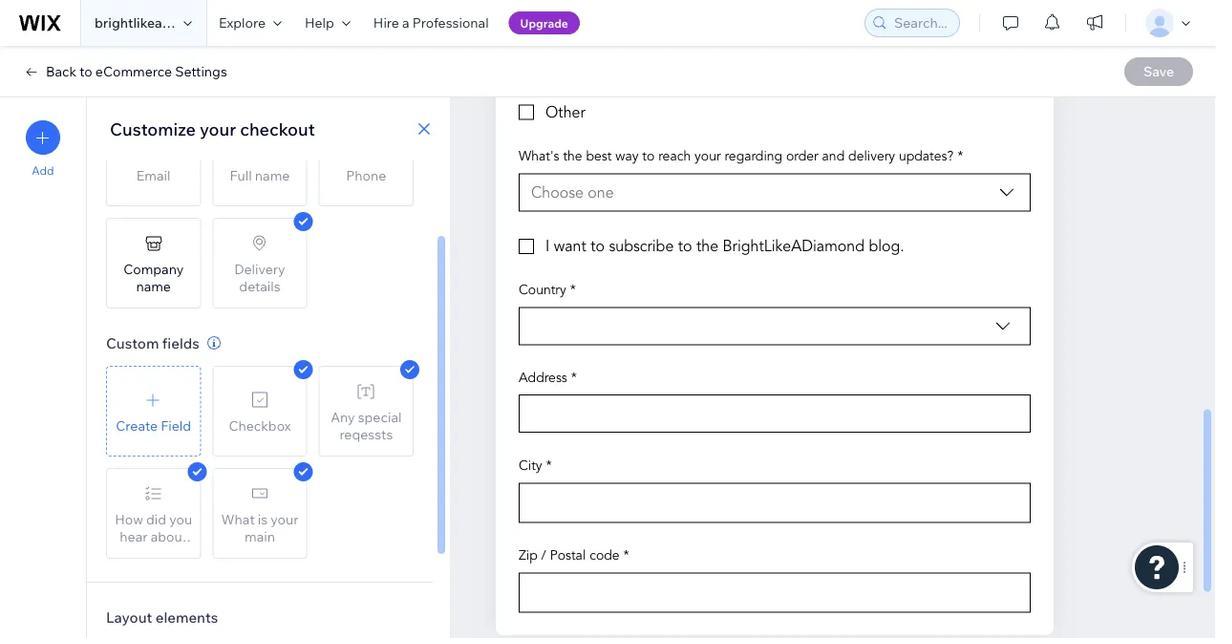 Task type: locate. For each thing, give the bounding box(es) containing it.
back to ecommerce settings button
[[23, 63, 227, 80]]

layout elements
[[106, 608, 218, 626]]

field
[[161, 417, 191, 434]]

create
[[116, 417, 158, 434]]

to
[[80, 63, 92, 80]]

layout
[[106, 608, 152, 626]]

add
[[32, 163, 54, 178]]

settings
[[175, 63, 227, 80]]

brightlikeadiamond
[[95, 14, 218, 31]]

custom fields
[[106, 334, 200, 352]]

custom
[[106, 334, 159, 352]]

create field button
[[106, 366, 201, 457]]

hire a professional
[[373, 14, 489, 31]]

explore
[[219, 14, 266, 31]]

hire
[[373, 14, 399, 31]]

upgrade button
[[509, 11, 580, 34]]



Task type: vqa. For each thing, say whether or not it's contained in the screenshot.
Add Button
yes



Task type: describe. For each thing, give the bounding box(es) containing it.
add button
[[26, 120, 60, 178]]

back
[[46, 63, 77, 80]]

Search... field
[[889, 10, 954, 36]]

elements
[[155, 608, 218, 626]]

customize your checkout
[[110, 118, 315, 139]]

help
[[305, 14, 334, 31]]

create field
[[116, 417, 191, 434]]

help button
[[293, 0, 362, 46]]

name
[[136, 278, 171, 294]]

back to ecommerce settings
[[46, 63, 227, 80]]

customize
[[110, 118, 196, 139]]

fields
[[162, 334, 200, 352]]

professional
[[413, 14, 489, 31]]

checkout
[[240, 118, 315, 139]]

company
[[123, 260, 184, 277]]

hire a professional link
[[362, 0, 500, 46]]

company name
[[123, 260, 184, 294]]

your
[[200, 118, 236, 139]]

ecommerce
[[95, 63, 172, 80]]

upgrade
[[520, 16, 568, 30]]

a
[[402, 14, 410, 31]]



